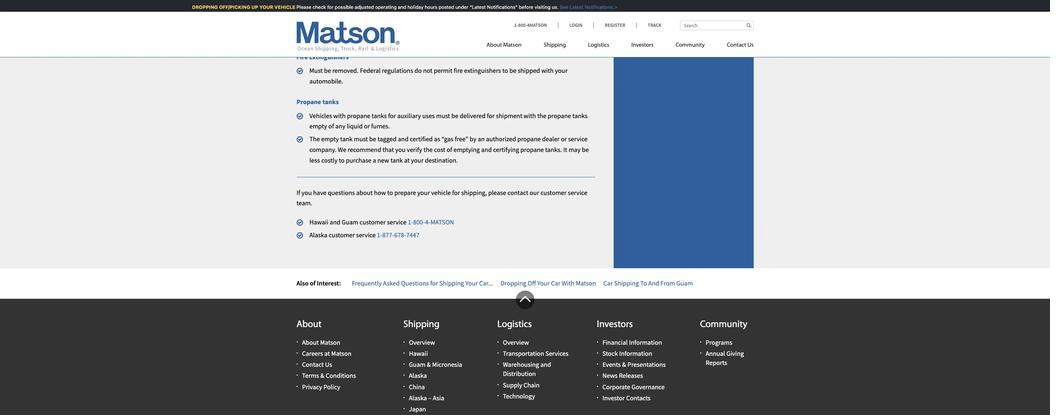 Task type: vqa. For each thing, say whether or not it's contained in the screenshot.
tanks. in the right of the page
yes



Task type: describe. For each thing, give the bounding box(es) containing it.
investors inside top menu navigation
[[632, 42, 654, 48]]

matson inside about matson link
[[503, 42, 522, 48]]

cost
[[434, 146, 446, 154]]

latest
[[566, 4, 580, 10]]

for
[[310, 21, 319, 30]]

1 vertical spatial tank
[[391, 156, 403, 165]]

0 horizontal spatial tank
[[340, 135, 353, 144]]

it
[[564, 146, 568, 154]]

do
[[415, 67, 422, 75]]

overview hawaii guam & micronesia alaska china alaska – asia japan
[[409, 339, 462, 414]]

the empty tank must be tagged and certified as "gas free" by an authorized propane dealer or service company. we recommend that you verify the cost of emptying and certifying propane tanks. it may be less costly to purchase a new tank at your destination.
[[310, 135, 589, 165]]

overview for hawaii
[[409, 339, 435, 347]]

0 vertical spatial hawaii
[[310, 218, 329, 227]]

community inside footer
[[700, 320, 748, 330]]

level inside for electric vehicles, battery charge levels should be between 45% and 65%. electric vehicles that don't have this charge level may be refused at drop-off.
[[356, 32, 369, 41]]

logistics inside footer
[[498, 320, 532, 330]]

any
[[335, 122, 346, 131]]

reports
[[706, 359, 728, 368]]

be inside vehicles with propane tanks for auxiliary uses must be delivered for shipment with the propane tanks empty of any liquid or fumes.
[[452, 112, 459, 120]]

we
[[338, 146, 346, 154]]

fuel
[[378, 0, 389, 7]]

0 horizontal spatial 800-
[[413, 218, 425, 227]]

service inside the if you have questions about how to prepare your vehicle for shipping, please contact our customer service team.
[[568, 189, 588, 197]]

presentations
[[628, 361, 666, 370]]

tagged
[[378, 135, 397, 144]]

adjusted
[[351, 4, 370, 10]]

4-
[[425, 218, 431, 227]]

2 car from the left
[[604, 279, 613, 288]]

at inside for electric vehicles, battery charge levels should be between 45% and 65%. electric vehicles that don't have this charge level may be refused at drop-off.
[[414, 32, 420, 41]]

drop-
[[421, 32, 436, 41]]

level inside the vehicle's gasoline or fuel level must be between 1/8  and 1/4 of the tank, but not exceeding 1/4 of the tank.
[[390, 0, 403, 7]]

uses
[[423, 112, 435, 120]]

and down questions
[[330, 218, 341, 227]]

overview link for logistics
[[503, 339, 529, 347]]

have inside for electric vehicles, battery charge levels should be between 45% and 65%. electric vehicles that don't have this charge level may be refused at drop-off.
[[310, 32, 323, 41]]

operating
[[371, 4, 393, 10]]

for right check
[[324, 4, 330, 10]]

as
[[434, 135, 440, 144]]

us inside about matson careers at matson contact us terms & conditions privacy policy
[[325, 361, 332, 370]]

"latest
[[466, 4, 482, 10]]

hours
[[421, 4, 434, 10]]

levels
[[408, 21, 424, 30]]

blue matson logo with ocean, shipping, truck, rail and logistics written beneath it. image
[[297, 22, 400, 52]]

contact inside about matson careers at matson contact us terms & conditions privacy policy
[[302, 361, 324, 370]]

this
[[324, 32, 334, 41]]

top menu navigation
[[487, 39, 754, 54]]

careers
[[302, 350, 323, 358]]

distribution
[[503, 370, 536, 379]]

dealer
[[542, 135, 560, 144]]

about matson link for careers at matson link
[[302, 339, 341, 347]]

corporate governance link
[[603, 383, 665, 392]]

shipping,
[[461, 189, 487, 197]]

hawaii link
[[409, 350, 428, 358]]

logistics inside "link"
[[588, 42, 610, 48]]

if you have questions about how to prepare your vehicle for shipping, please contact our customer service team.
[[297, 189, 588, 208]]

governance
[[632, 383, 665, 392]]

2 vertical spatial alaska
[[409, 394, 427, 403]]

1 horizontal spatial with
[[524, 112, 536, 120]]

be left "shipped"
[[510, 67, 517, 75]]

auxiliary
[[397, 112, 421, 120]]

the up for
[[310, 9, 319, 17]]

under
[[452, 4, 465, 10]]

programs
[[706, 339, 733, 347]]

about matson link for shipping link
[[487, 39, 533, 54]]

register link
[[594, 22, 637, 28]]

–
[[428, 394, 432, 403]]

delivered
[[460, 112, 486, 120]]

vehicles,
[[342, 21, 366, 30]]

shipping link
[[533, 39, 577, 54]]

dropping off/picking up your vehicle please check for possible adjusted operating and holiday hours posted under "latest notifications" before visiting us. see latest notifications.>
[[188, 4, 614, 10]]

if
[[297, 189, 300, 197]]

track
[[648, 22, 662, 28]]

matson up conditions
[[331, 350, 352, 358]]

be right should
[[446, 21, 453, 30]]

chain
[[524, 381, 540, 390]]

45%
[[480, 21, 492, 30]]

have inside the if you have questions about how to prepare your vehicle for shipping, please contact our customer service team.
[[313, 189, 327, 197]]

with
[[562, 279, 575, 288]]

to inside must be removed. federal regulations do not permit fire extinguishers to be shipped with your automobile.
[[503, 67, 508, 75]]

matson right with
[[576, 279, 596, 288]]

1 1/4 from the left
[[477, 0, 486, 7]]

0 vertical spatial 1-
[[514, 22, 518, 28]]

at inside 'the empty tank must be tagged and certified as "gas free" by an authorized propane dealer or service company. we recommend that you verify the cost of emptying and certifying propane tanks. it may be less costly to purchase a new tank at your destination.'
[[404, 156, 410, 165]]

2 1/4 from the left
[[571, 0, 580, 7]]

warehousing and distribution link
[[503, 361, 551, 379]]

to inside the if you have questions about how to prepare your vehicle for shipping, please contact our customer service team.
[[387, 189, 393, 197]]

terms & conditions link
[[302, 372, 356, 381]]

car shipping to and from guam link
[[604, 279, 693, 288]]

overview link for shipping
[[409, 339, 435, 347]]

us inside top menu navigation
[[748, 42, 754, 48]]

alaska link
[[409, 372, 427, 381]]

investors inside footer
[[597, 320, 633, 330]]

your inside 'the empty tank must be tagged and certified as "gas free" by an authorized propane dealer or service company. we recommend that you verify the cost of emptying and certifying propane tanks. it may be less costly to purchase a new tank at your destination.'
[[411, 156, 424, 165]]

technology
[[503, 393, 535, 401]]

frequently asked questions for shipping your car... link
[[352, 279, 493, 288]]

posted
[[435, 4, 450, 10]]

not inside the vehicle's gasoline or fuel level must be between 1/8  and 1/4 of the tank, but not exceeding 1/4 of the tank.
[[531, 0, 540, 7]]

Search search field
[[680, 21, 754, 30]]

gasoline
[[346, 0, 370, 7]]

between for and
[[428, 0, 452, 7]]

and inside the vehicle's gasoline or fuel level must be between 1/8  and 1/4 of the tank, but not exceeding 1/4 of the tank.
[[465, 0, 476, 7]]

tank,
[[505, 0, 519, 7]]

& inside overview hawaii guam & micronesia alaska china alaska – asia japan
[[427, 361, 431, 370]]

678-
[[394, 231, 406, 240]]

of inside 'the empty tank must be tagged and certified as "gas free" by an authorized propane dealer or service company. we recommend that you verify the cost of emptying and certifying propane tanks. it may be less costly to purchase a new tank at your destination.'
[[447, 146, 452, 154]]

conditions
[[326, 372, 356, 381]]

authorized
[[486, 135, 516, 144]]

propane left dealer
[[518, 135, 541, 144]]

be down battery
[[384, 32, 391, 41]]

community inside top menu navigation
[[676, 42, 705, 48]]

dropping off your car with matson link
[[501, 279, 596, 288]]

for up fumes.
[[388, 112, 396, 120]]

for right the questions
[[430, 279, 438, 288]]

contact
[[508, 189, 529, 197]]

shipping inside top menu navigation
[[544, 42, 566, 48]]

propane up liquid
[[347, 112, 371, 120]]

be right it
[[582, 146, 589, 154]]

and inside for electric vehicles, battery charge levels should be between 45% and 65%. electric vehicles that don't have this charge level may be refused at drop-off.
[[493, 21, 504, 30]]

may inside for electric vehicles, battery charge levels should be between 45% and 65%. electric vehicles that don't have this charge level may be refused at drop-off.
[[370, 32, 382, 41]]

and inside the overview transportation services warehousing and distribution supply chain technology
[[541, 361, 551, 370]]

guam for overview hawaii guam & micronesia alaska china alaska – asia japan
[[409, 361, 426, 370]]

1 vertical spatial alaska
[[409, 372, 427, 381]]

the left tank,
[[494, 0, 503, 7]]

to inside 'the empty tank must be tagged and certified as "gas free" by an authorized propane dealer or service company. we recommend that you verify the cost of emptying and certifying propane tanks. it may be less costly to purchase a new tank at your destination.'
[[339, 156, 345, 165]]

company.
[[310, 146, 337, 154]]

1-800-4-matson link
[[408, 218, 454, 227]]

7447
[[406, 231, 420, 240]]

of inside vehicles with propane tanks for auxiliary uses must be delivered for shipment with the propane tanks empty of any liquid or fumes.
[[329, 122, 334, 131]]

must be removed. federal regulations do not permit fire extinguishers to be shipped with your automobile.
[[310, 67, 568, 86]]

contact us
[[727, 42, 754, 48]]

also of interest:
[[297, 279, 341, 288]]

us.
[[548, 4, 555, 10]]

about
[[356, 189, 373, 197]]

propane up dealer
[[548, 112, 571, 120]]

the vehicle's gasoline or fuel level must be between 1/8  and 1/4 of the tank, but not exceeding 1/4 of the tank.
[[310, 0, 587, 17]]

refused
[[392, 32, 413, 41]]

be up automobile.
[[324, 67, 331, 75]]

empty inside 'the empty tank must be tagged and certified as "gas free" by an authorized propane dealer or service company. we recommend that you verify the cost of emptying and certifying propane tanks. it may be less costly to purchase a new tank at your destination.'
[[321, 135, 339, 144]]

1 horizontal spatial contact us link
[[716, 39, 754, 54]]

contact inside top menu navigation
[[727, 42, 747, 48]]

hawaii inside overview hawaii guam & micronesia alaska china alaska – asia japan
[[409, 350, 428, 358]]

giving
[[727, 350, 744, 358]]

at inside about matson careers at matson contact us terms & conditions privacy policy
[[325, 350, 330, 358]]

warehousing
[[503, 361, 539, 370]]

must inside the vehicle's gasoline or fuel level must be between 1/8  and 1/4 of the tank, but not exceeding 1/4 of the tank.
[[404, 0, 418, 7]]

please
[[488, 189, 506, 197]]

0 vertical spatial 800-
[[518, 22, 527, 28]]

propane tanks
[[297, 98, 339, 106]]

services
[[546, 350, 569, 358]]

or inside 'the empty tank must be tagged and certified as "gas free" by an authorized propane dealer or service company. we recommend that you verify the cost of emptying and certifying propane tanks. it may be less costly to purchase a new tank at your destination.'
[[561, 135, 567, 144]]

china
[[409, 383, 425, 392]]

verify
[[407, 146, 422, 154]]



Task type: locate. For each thing, give the bounding box(es) containing it.
1 horizontal spatial 1-
[[408, 218, 413, 227]]

the for the vehicle's gasoline or fuel level must be between 1/8  and 1/4 of the tank, but not exceeding 1/4 of the tank.
[[310, 0, 320, 7]]

between inside for electric vehicles, battery charge levels should be between 45% and 65%. electric vehicles that don't have this charge level may be refused at drop-off.
[[454, 21, 478, 30]]

1-800-4matson
[[514, 22, 547, 28]]

questions
[[401, 279, 429, 288]]

about for about matson careers at matson contact us terms & conditions privacy policy
[[302, 339, 319, 347]]

between for 45%
[[454, 21, 478, 30]]

2 horizontal spatial with
[[542, 67, 554, 75]]

2 vertical spatial your
[[418, 189, 430, 197]]

1 horizontal spatial 1/4
[[571, 0, 580, 7]]

you right if
[[302, 189, 312, 197]]

liquid
[[347, 122, 363, 131]]

for right delivered
[[487, 112, 495, 120]]

and down an on the top left of the page
[[481, 146, 492, 154]]

0 vertical spatial the
[[310, 0, 320, 7]]

0 horizontal spatial contact
[[302, 361, 324, 370]]

0 vertical spatial not
[[531, 0, 540, 7]]

0 horizontal spatial logistics
[[498, 320, 532, 330]]

2 horizontal spatial or
[[561, 135, 567, 144]]

with inside must be removed. federal regulations do not permit fire extinguishers to be shipped with your automobile.
[[542, 67, 554, 75]]

empty up company.
[[321, 135, 339, 144]]

2 vertical spatial must
[[354, 135, 368, 144]]

of right cost
[[447, 146, 452, 154]]

level down vehicles,
[[356, 32, 369, 41]]

1 the from the top
[[310, 0, 320, 7]]

0 horizontal spatial you
[[302, 189, 312, 197]]

that inside 'the empty tank must be tagged and certified as "gas free" by an authorized propane dealer or service company. we recommend that you verify the cost of emptying and certifying propane tanks. it may be less costly to purchase a new tank at your destination.'
[[383, 146, 394, 154]]

1 vertical spatial guam
[[677, 279, 693, 288]]

footer
[[0, 291, 1051, 416]]

contact us link down careers
[[302, 361, 332, 370]]

overview for transportation
[[503, 339, 529, 347]]

0 horizontal spatial your
[[466, 279, 478, 288]]

car left with
[[551, 279, 561, 288]]

vehicles
[[542, 21, 565, 30]]

frequently asked questions for shipping your car...
[[352, 279, 493, 288]]

at right careers
[[325, 350, 330, 358]]

0 horizontal spatial to
[[339, 156, 345, 165]]

0 vertical spatial your
[[555, 67, 568, 75]]

overview inside overview hawaii guam & micronesia alaska china alaska – asia japan
[[409, 339, 435, 347]]

2 your from the left
[[538, 279, 550, 288]]

0 vertical spatial have
[[310, 32, 323, 41]]

0 vertical spatial may
[[370, 32, 382, 41]]

the left cost
[[424, 146, 433, 154]]

0 horizontal spatial tanks
[[323, 98, 339, 106]]

footer containing about
[[0, 291, 1051, 416]]

destination.
[[425, 156, 458, 165]]

877-
[[382, 231, 394, 240]]

guam right from
[[677, 279, 693, 288]]

propane left "tanks." at the top of page
[[521, 146, 544, 154]]

0 vertical spatial level
[[390, 0, 403, 7]]

& inside financial information stock information events & presentations news releases corporate governance investor contacts
[[622, 361, 626, 370]]

0 vertical spatial empty
[[310, 122, 327, 131]]

investors down track link
[[632, 42, 654, 48]]

0 vertical spatial us
[[748, 42, 754, 48]]

1-800-4matson link
[[514, 22, 558, 28]]

about inside about matson careers at matson contact us terms & conditions privacy policy
[[302, 339, 319, 347]]

a
[[373, 156, 376, 165]]

of right also
[[310, 279, 316, 288]]

guam for hawaii and guam customer service 1-800-4-matson
[[342, 218, 358, 227]]

overview transportation services warehousing and distribution supply chain technology
[[503, 339, 569, 401]]

0 horizontal spatial at
[[325, 350, 330, 358]]

1 horizontal spatial guam
[[409, 361, 426, 370]]

0 vertical spatial investors
[[632, 42, 654, 48]]

1 horizontal spatial customer
[[360, 218, 386, 227]]

dropping off your car with matson
[[501, 279, 596, 288]]

overview inside the overview transportation services warehousing and distribution supply chain technology
[[503, 339, 529, 347]]

be left posted
[[420, 0, 427, 7]]

0 vertical spatial logistics
[[588, 42, 610, 48]]

overview link up transportation
[[503, 339, 529, 347]]

have down for
[[310, 32, 323, 41]]

japan link
[[409, 406, 426, 414]]

dropping
[[188, 4, 214, 10]]

2 vertical spatial 1-
[[377, 231, 382, 240]]

0 vertical spatial must
[[404, 0, 418, 7]]

contact down search search field
[[727, 42, 747, 48]]

may
[[370, 32, 382, 41], [569, 146, 581, 154]]

alaska customer service 1-877-678-7447
[[310, 231, 420, 240]]

events
[[603, 361, 621, 370]]

vehicle's
[[321, 0, 345, 7]]

logistics down backtop image
[[498, 320, 532, 330]]

notifications"
[[483, 4, 514, 10]]

investors link
[[621, 39, 665, 54]]

1 horizontal spatial your
[[538, 279, 550, 288]]

register
[[605, 22, 626, 28]]

1 vertical spatial us
[[325, 361, 332, 370]]

or up it
[[561, 135, 567, 144]]

and up verify
[[398, 135, 409, 144]]

hawaii up guam & micronesia link
[[409, 350, 428, 358]]

car shipping to and from guam
[[604, 279, 693, 288]]

shipping up hawaii "link"
[[404, 320, 440, 330]]

investors up financial
[[597, 320, 633, 330]]

hawaii down team.
[[310, 218, 329, 227]]

1 vertical spatial must
[[436, 112, 450, 120]]

off/picking
[[215, 4, 246, 10]]

about matson careers at matson contact us terms & conditions privacy policy
[[302, 339, 356, 392]]

that left don't
[[566, 21, 577, 30]]

1 horizontal spatial between
[[454, 21, 478, 30]]

1/4
[[477, 0, 486, 7], [571, 0, 580, 7]]

0 horizontal spatial customer
[[329, 231, 355, 240]]

the for the empty tank must be tagged and certified as "gas free" by an authorized propane dealer or service company. we recommend that you verify the cost of emptying and certifying propane tanks. it may be less costly to purchase a new tank at your destination.
[[310, 135, 320, 144]]

car left the to
[[604, 279, 613, 288]]

and
[[465, 0, 476, 7], [394, 4, 402, 10], [493, 21, 504, 30], [398, 135, 409, 144], [481, 146, 492, 154], [330, 218, 341, 227], [541, 361, 551, 370]]

us up terms & conditions link
[[325, 361, 332, 370]]

1 horizontal spatial about matson link
[[487, 39, 533, 54]]

must
[[404, 0, 418, 7], [436, 112, 450, 120], [354, 135, 368, 144]]

must inside vehicles with propane tanks for auxiliary uses must be delivered for shipment with the propane tanks empty of any liquid or fumes.
[[436, 112, 450, 120]]

or inside the vehicle's gasoline or fuel level must be between 1/8  and 1/4 of the tank, but not exceeding 1/4 of the tank.
[[371, 0, 377, 7]]

0 horizontal spatial &
[[321, 372, 325, 381]]

None search field
[[680, 21, 754, 30]]

privacy policy link
[[302, 383, 340, 392]]

tank up we
[[340, 135, 353, 144]]

us down "search" image
[[748, 42, 754, 48]]

interest:
[[317, 279, 341, 288]]

1 horizontal spatial must
[[404, 0, 418, 7]]

shipping down the vehicles
[[544, 42, 566, 48]]

0 horizontal spatial charge
[[336, 32, 355, 41]]

1 vertical spatial not
[[423, 67, 433, 75]]

that down tagged on the left of page
[[383, 146, 394, 154]]

stock information link
[[603, 350, 653, 358]]

guam inside overview hawaii guam & micronesia alaska china alaska – asia japan
[[409, 361, 426, 370]]

recommend
[[348, 146, 381, 154]]

1 horizontal spatial that
[[566, 21, 577, 30]]

the inside 'the empty tank must be tagged and certified as "gas free" by an authorized propane dealer or service company. we recommend that you verify the cost of emptying and certifying propane tanks. it may be less costly to purchase a new tank at your destination.'
[[424, 146, 433, 154]]

check
[[309, 4, 322, 10]]

2 vertical spatial about
[[302, 339, 319, 347]]

be up recommend
[[369, 135, 376, 144]]

overview up hawaii "link"
[[409, 339, 435, 347]]

alaska up china link on the bottom left of the page
[[409, 372, 427, 381]]

removed.
[[333, 67, 359, 75]]

1 vertical spatial you
[[302, 189, 312, 197]]

tanks.
[[545, 146, 562, 154]]

not right but
[[531, 0, 540, 7]]

1 horizontal spatial may
[[569, 146, 581, 154]]

of right latest at the right
[[581, 0, 587, 7]]

terms
[[302, 372, 319, 381]]

0 horizontal spatial 1-
[[377, 231, 382, 240]]

your inside must be removed. federal regulations do not permit fire extinguishers to be shipped with your automobile.
[[555, 67, 568, 75]]

1 vertical spatial 1-
[[408, 218, 413, 227]]

2 vertical spatial at
[[325, 350, 330, 358]]

matson up careers at matson link
[[320, 339, 341, 347]]

must inside 'the empty tank must be tagged and certified as "gas free" by an authorized propane dealer or service company. we recommend that you verify the cost of emptying and certifying propane tanks. it may be less costly to purchase a new tank at your destination.'
[[354, 135, 368, 144]]

1 vertical spatial information
[[619, 350, 653, 358]]

1 vertical spatial hawaii
[[409, 350, 428, 358]]

and left holiday
[[394, 4, 402, 10]]

between up should
[[428, 0, 452, 7]]

1 vertical spatial customer
[[360, 218, 386, 227]]

supply chain link
[[503, 381, 540, 390]]

not inside must be removed. federal regulations do not permit fire extinguishers to be shipped with your automobile.
[[423, 67, 433, 75]]

supply
[[503, 381, 522, 390]]

about for about
[[297, 320, 322, 330]]

and
[[649, 279, 660, 288]]

overview link up hawaii "link"
[[409, 339, 435, 347]]

certified
[[410, 135, 433, 144]]

1 horizontal spatial charge
[[388, 21, 407, 30]]

possible
[[331, 4, 350, 10]]

1 vertical spatial between
[[454, 21, 478, 30]]

that inside for electric vehicles, battery charge levels should be between 45% and 65%. electric vehicles that don't have this charge level may be refused at drop-off.
[[566, 21, 577, 30]]

tank.
[[320, 9, 334, 17]]

the inside the vehicle's gasoline or fuel level must be between 1/8  and 1/4 of the tank, but not exceeding 1/4 of the tank.
[[310, 0, 320, 7]]

contact down careers
[[302, 361, 324, 370]]

empty down vehicles
[[310, 122, 327, 131]]

2 horizontal spatial 1-
[[514, 22, 518, 28]]

or right liquid
[[364, 122, 370, 131]]

be left delivered
[[452, 112, 459, 120]]

have right if
[[313, 189, 327, 197]]

technology link
[[503, 393, 535, 401]]

1-
[[514, 22, 518, 28], [408, 218, 413, 227], [377, 231, 382, 240]]

1 horizontal spatial at
[[404, 156, 410, 165]]

customer inside the if you have questions about how to prepare your vehicle for shipping, please contact our customer service team.
[[541, 189, 567, 197]]

1- down hawaii and guam customer service 1-800-4-matson
[[377, 231, 382, 240]]

asked
[[383, 279, 400, 288]]

tank
[[340, 135, 353, 144], [391, 156, 403, 165]]

exceeding
[[542, 0, 569, 7]]

transportation
[[503, 350, 544, 358]]

guam & micronesia link
[[409, 361, 462, 370]]

new
[[378, 156, 389, 165]]

empty inside vehicles with propane tanks for auxiliary uses must be delivered for shipment with the propane tanks empty of any liquid or fumes.
[[310, 122, 327, 131]]

1 horizontal spatial overview
[[503, 339, 529, 347]]

information up events & presentations link
[[619, 350, 653, 358]]

between inside the vehicle's gasoline or fuel level must be between 1/8  and 1/4 of the tank, but not exceeding 1/4 of the tank.
[[428, 0, 452, 7]]

electric
[[520, 21, 541, 30]]

0 horizontal spatial not
[[423, 67, 433, 75]]

you inside 'the empty tank must be tagged and certified as "gas free" by an authorized propane dealer or service company. we recommend that you verify the cost of emptying and certifying propane tanks. it may be less costly to purchase a new tank at your destination.'
[[395, 146, 406, 154]]

to right how
[[387, 189, 393, 197]]

& down hawaii "link"
[[427, 361, 431, 370]]

shipping inside footer
[[404, 320, 440, 330]]

to down we
[[339, 156, 345, 165]]

at down levels
[[414, 32, 420, 41]]

your left car...
[[466, 279, 478, 288]]

2 vertical spatial or
[[561, 135, 567, 144]]

& up news releases link at the bottom right
[[622, 361, 626, 370]]

1 vertical spatial that
[[383, 146, 394, 154]]

0 horizontal spatial level
[[356, 32, 369, 41]]

1/4 right see
[[571, 0, 580, 7]]

backtop image
[[516, 291, 535, 310]]

1 overview from the left
[[409, 339, 435, 347]]

with
[[542, 67, 554, 75], [334, 112, 346, 120], [524, 112, 536, 120]]

& up privacy policy link
[[321, 372, 325, 381]]

overview
[[409, 339, 435, 347], [503, 339, 529, 347]]

1 horizontal spatial tanks
[[372, 112, 387, 120]]

or left fuel
[[371, 0, 377, 7]]

with right "shipped"
[[542, 67, 554, 75]]

the inside vehicles with propane tanks for auxiliary uses must be delivered for shipment with the propane tanks empty of any liquid or fumes.
[[538, 112, 547, 120]]

to
[[641, 279, 647, 288]]

between
[[428, 0, 452, 7], [454, 21, 478, 30]]

1 vertical spatial investors
[[597, 320, 633, 330]]

community up programs link
[[700, 320, 748, 330]]

1 horizontal spatial to
[[387, 189, 393, 197]]

automobile.
[[310, 77, 343, 86]]

for inside the if you have questions about how to prepare your vehicle for shipping, please contact our customer service team.
[[452, 189, 460, 197]]

2 horizontal spatial tanks
[[573, 112, 588, 120]]

may down battery
[[370, 32, 382, 41]]

1 vertical spatial contact
[[302, 361, 324, 370]]

service inside 'the empty tank must be tagged and certified as "gas free" by an authorized propane dealer or service company. we recommend that you verify the cost of emptying and certifying propane tanks. it may be less costly to purchase a new tank at your destination.'
[[568, 135, 588, 144]]

1 vertical spatial empty
[[321, 135, 339, 144]]

must
[[310, 67, 323, 75]]

our
[[530, 189, 539, 197]]

regulations
[[382, 67, 413, 75]]

0 horizontal spatial with
[[334, 112, 346, 120]]

holiday
[[404, 4, 420, 10]]

0 vertical spatial alaska
[[310, 231, 328, 240]]

0 vertical spatial guam
[[342, 218, 358, 227]]

1 vertical spatial about
[[297, 320, 322, 330]]

1 car from the left
[[551, 279, 561, 288]]

0 vertical spatial at
[[414, 32, 420, 41]]

1 overview link from the left
[[409, 339, 435, 347]]

also
[[297, 279, 309, 288]]

1 horizontal spatial us
[[748, 42, 754, 48]]

shipping left car...
[[440, 279, 464, 288]]

must right uses
[[436, 112, 450, 120]]

section
[[605, 0, 763, 269]]

must up recommend
[[354, 135, 368, 144]]

about matson
[[487, 42, 522, 48]]

0 horizontal spatial about matson link
[[302, 339, 341, 347]]

tank right the new at top
[[391, 156, 403, 165]]

shipping left the to
[[614, 279, 639, 288]]

news
[[603, 372, 618, 381]]

information up stock information link
[[629, 339, 662, 347]]

may inside 'the empty tank must be tagged and certified as "gas free" by an authorized propane dealer or service company. we recommend that you verify the cost of emptying and certifying propane tanks. it may be less costly to purchase a new tank at your destination.'
[[569, 146, 581, 154]]

1 vertical spatial may
[[569, 146, 581, 154]]

0 vertical spatial information
[[629, 339, 662, 347]]

information
[[629, 339, 662, 347], [619, 350, 653, 358]]

the right please at the top of the page
[[310, 0, 320, 7]]

free"
[[455, 135, 469, 144]]

charge up refused
[[388, 21, 407, 30]]

login
[[570, 22, 583, 28]]

logistics down don't
[[588, 42, 610, 48]]

the up dealer
[[538, 112, 547, 120]]

you left verify
[[395, 146, 406, 154]]

guam
[[342, 218, 358, 227], [677, 279, 693, 288], [409, 361, 426, 370]]

overview up transportation
[[503, 339, 529, 347]]

customer
[[541, 189, 567, 197], [360, 218, 386, 227], [329, 231, 355, 240]]

between left 45%
[[454, 21, 478, 30]]

2 overview link from the left
[[503, 339, 529, 347]]

about for about matson
[[487, 42, 502, 48]]

guam up alaska customer service 1-877-678-7447
[[342, 218, 358, 227]]

about inside top menu navigation
[[487, 42, 502, 48]]

see latest notifications.> link
[[555, 4, 614, 10]]

0 horizontal spatial overview link
[[409, 339, 435, 347]]

65%.
[[505, 21, 519, 30]]

2 overview from the left
[[503, 339, 529, 347]]

1 vertical spatial level
[[356, 32, 369, 41]]

1 horizontal spatial you
[[395, 146, 406, 154]]

of right "latest
[[487, 0, 493, 7]]

japan
[[409, 406, 426, 414]]

extinguishers
[[309, 53, 349, 61]]

service
[[568, 135, 588, 144], [568, 189, 588, 197], [387, 218, 407, 227], [356, 231, 376, 240]]

1 vertical spatial 800-
[[413, 218, 425, 227]]

1 vertical spatial community
[[700, 320, 748, 330]]

& inside about matson careers at matson contact us terms & conditions privacy policy
[[321, 372, 325, 381]]

search image
[[747, 23, 751, 28]]

the inside 'the empty tank must be tagged and certified as "gas free" by an authorized propane dealer or service company. we recommend that you verify the cost of emptying and certifying propane tanks. it may be less costly to purchase a new tank at your destination.'
[[310, 135, 320, 144]]

shipped
[[518, 67, 540, 75]]

0 vertical spatial customer
[[541, 189, 567, 197]]

news releases link
[[603, 372, 643, 381]]

the
[[310, 0, 320, 7], [310, 135, 320, 144]]

may right it
[[569, 146, 581, 154]]

guam up alaska link
[[409, 361, 426, 370]]

community link
[[665, 39, 716, 54]]

level right fuel
[[390, 0, 403, 7]]

1 vertical spatial your
[[411, 156, 424, 165]]

0 horizontal spatial must
[[354, 135, 368, 144]]

1 vertical spatial about matson link
[[302, 339, 341, 347]]

1 your from the left
[[466, 279, 478, 288]]

1/4 up 45%
[[477, 0, 486, 7]]

2 the from the top
[[310, 135, 320, 144]]

you inside the if you have questions about how to prepare your vehicle for shipping, please contact our customer service team.
[[302, 189, 312, 197]]

at down verify
[[404, 156, 410, 165]]

matson
[[503, 42, 522, 48], [576, 279, 596, 288], [320, 339, 341, 347], [331, 350, 352, 358]]

with up "any"
[[334, 112, 346, 120]]

0 horizontal spatial 1/4
[[477, 0, 486, 7]]

about matson link up careers at matson link
[[302, 339, 341, 347]]

the up company.
[[310, 135, 320, 144]]

tanks
[[323, 98, 339, 106], [372, 112, 387, 120], [573, 112, 588, 120]]

0 horizontal spatial overview
[[409, 339, 435, 347]]

&
[[427, 361, 431, 370], [622, 361, 626, 370], [321, 372, 325, 381]]

community down search search field
[[676, 42, 705, 48]]

fumes.
[[371, 122, 390, 131]]

your left vehicle
[[418, 189, 430, 197]]

2 horizontal spatial to
[[503, 67, 508, 75]]

your down shipping link
[[555, 67, 568, 75]]

0 horizontal spatial between
[[428, 0, 452, 7]]

2 vertical spatial customer
[[329, 231, 355, 240]]

must left 'hours'
[[404, 0, 418, 7]]

1 vertical spatial contact us link
[[302, 361, 332, 370]]

or inside vehicles with propane tanks for auxiliary uses must be delivered for shipment with the propane tanks empty of any liquid or fumes.
[[364, 122, 370, 131]]

2 horizontal spatial customer
[[541, 189, 567, 197]]

alaska up japan link
[[409, 394, 427, 403]]

1 horizontal spatial &
[[427, 361, 431, 370]]

be inside the vehicle's gasoline or fuel level must be between 1/8  and 1/4 of the tank, but not exceeding 1/4 of the tank.
[[420, 0, 427, 7]]

investor
[[603, 394, 625, 403]]

0 vertical spatial community
[[676, 42, 705, 48]]

certifying
[[493, 146, 519, 154]]

0 vertical spatial about matson link
[[487, 39, 533, 54]]

alaska down team.
[[310, 231, 328, 240]]

1 vertical spatial logistics
[[498, 320, 532, 330]]

2 vertical spatial guam
[[409, 361, 426, 370]]

your inside the if you have questions about how to prepare your vehicle for shipping, please contact our customer service team.
[[418, 189, 430, 197]]



